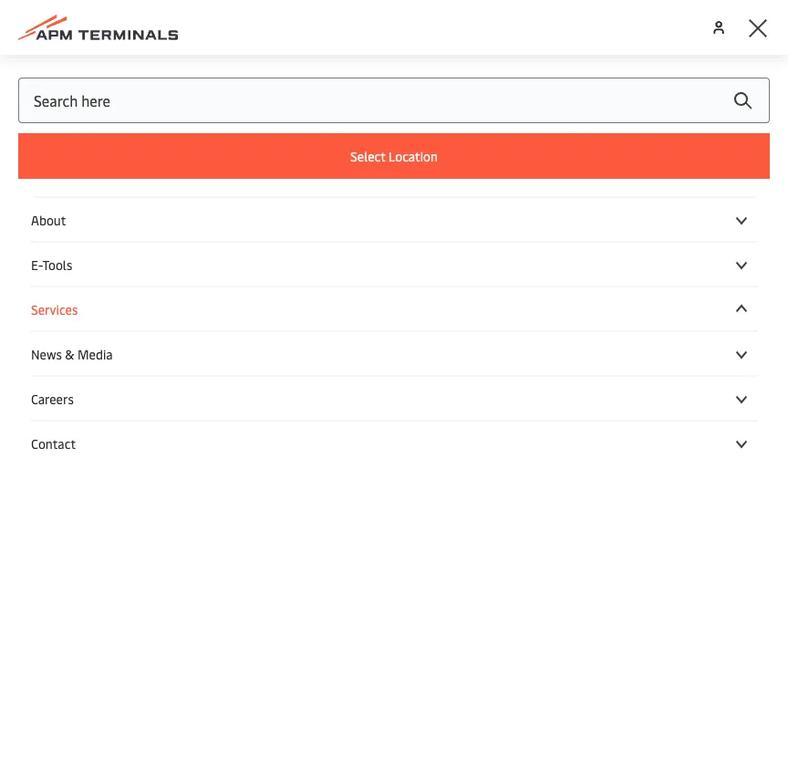 Task type: locate. For each thing, give the bounding box(es) containing it.
0 horizontal spatial services
[[31, 300, 78, 318]]

Global search search field
[[18, 78, 770, 123]]

reefer
[[29, 444, 182, 516]]

None submit
[[716, 78, 770, 123]]

services
[[31, 300, 78, 318], [196, 444, 386, 516]]

0 vertical spatial services
[[31, 300, 78, 318]]

<
[[34, 388, 40, 405]]

e-tools
[[31, 256, 72, 273]]

e-tools button
[[31, 256, 758, 273]]

services button
[[31, 300, 758, 318]]

about button
[[31, 211, 758, 228]]

1 vertical spatial services
[[196, 444, 386, 516]]

media
[[78, 345, 113, 362]]

select location button
[[18, 133, 770, 179]]

careers
[[31, 390, 74, 407]]

home
[[83, 388, 117, 405]]

news & media
[[31, 345, 113, 362]]

global
[[43, 388, 80, 405]]

global home link
[[43, 388, 117, 405]]



Task type: describe. For each thing, give the bounding box(es) containing it.
tools
[[42, 256, 72, 273]]

reefer services
[[29, 444, 386, 516]]

about
[[31, 211, 66, 228]]

select
[[351, 147, 386, 165]]

contact button
[[31, 434, 758, 452]]

news
[[31, 345, 62, 362]]

location
[[389, 147, 438, 165]]

&
[[65, 345, 75, 362]]

< global home
[[34, 388, 117, 405]]

news & media button
[[31, 345, 758, 362]]

reefer services apm terminals image
[[0, 55, 789, 383]]

e-
[[31, 256, 42, 273]]

careers button
[[31, 390, 758, 407]]

contact
[[31, 434, 76, 452]]

1 horizontal spatial services
[[196, 444, 386, 516]]

select location
[[351, 147, 438, 165]]



Task type: vqa. For each thing, say whether or not it's contained in the screenshot.
bottom services
yes



